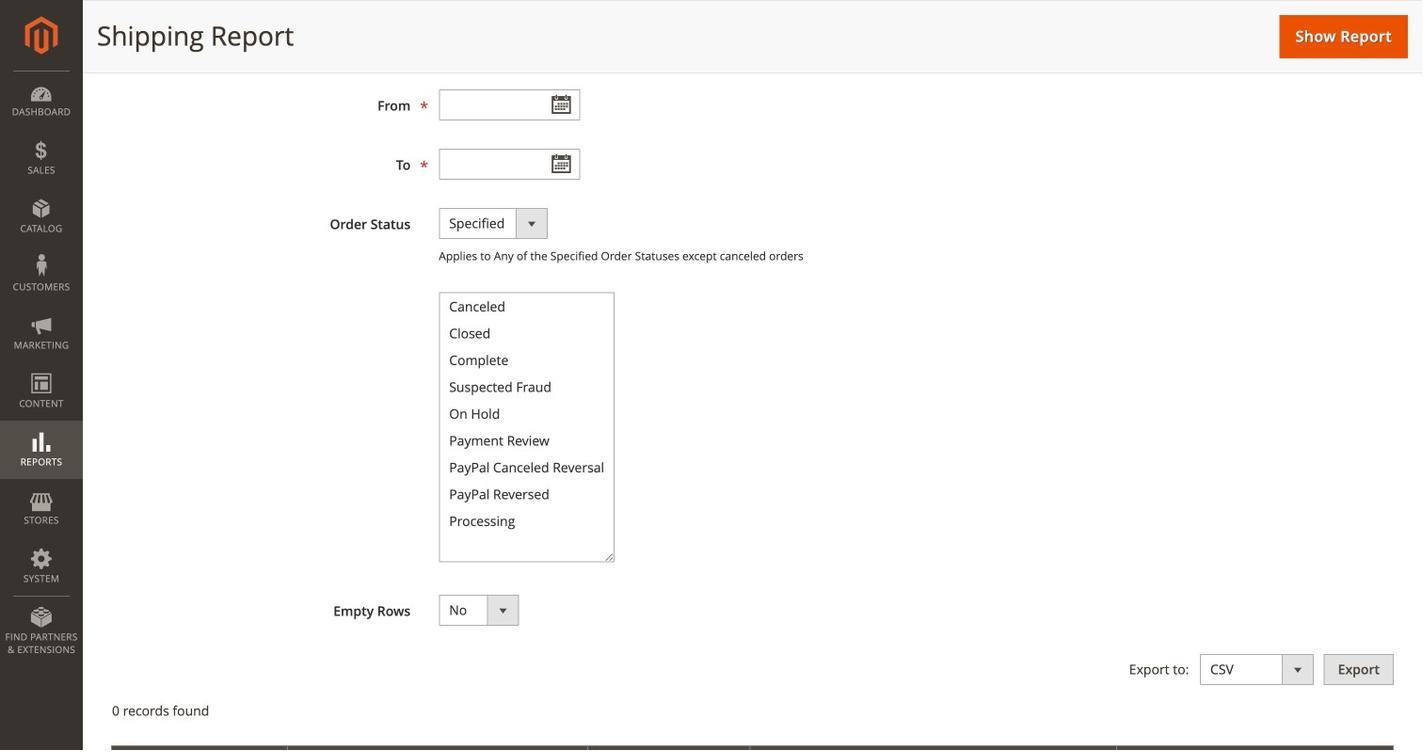 Task type: locate. For each thing, give the bounding box(es) containing it.
magento admin panel image
[[25, 16, 58, 55]]

None text field
[[439, 89, 580, 121]]

None text field
[[439, 149, 580, 180]]

menu bar
[[0, 71, 83, 666]]



